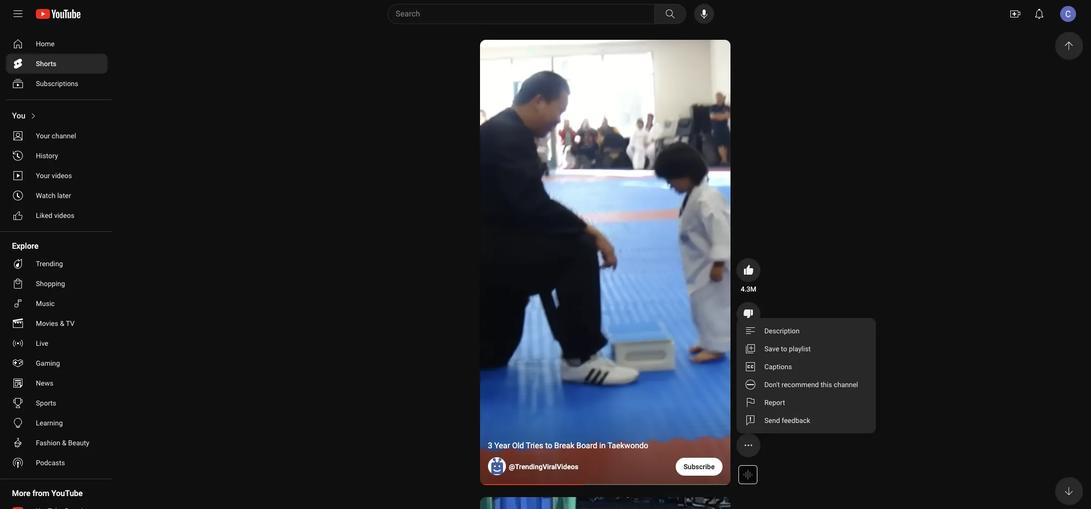 Task type: describe. For each thing, give the bounding box(es) containing it.
3 year old tries to break board in taekwondo main content
[[120, 28, 1092, 510]]

don't
[[765, 381, 781, 389]]

avatar image image
[[1061, 6, 1077, 22]]

liked
[[36, 212, 52, 220]]

podcasts
[[36, 460, 65, 467]]

report option
[[737, 394, 877, 412]]

Search text field
[[396, 7, 653, 20]]

more from youtube
[[12, 489, 83, 499]]

taekwondo
[[608, 442, 649, 451]]

captions
[[765, 363, 793, 371]]

watch
[[36, 192, 56, 200]]

subscriptions
[[36, 80, 78, 88]]

don't recommend this channel
[[765, 381, 859, 389]]

@trendingviralvideos
[[509, 464, 579, 471]]

music
[[36, 300, 55, 308]]

send feedback option
[[737, 412, 877, 430]]

liked videos
[[36, 212, 74, 220]]

beauty
[[68, 440, 89, 448]]

explore
[[12, 242, 39, 251]]

13k
[[743, 373, 755, 381]]

your for your channel
[[36, 132, 50, 140]]

13K text field
[[743, 372, 755, 382]]

later
[[57, 192, 71, 200]]

description
[[765, 327, 800, 335]]

save
[[765, 345, 780, 353]]

shopping
[[36, 280, 65, 288]]

to inside option
[[782, 345, 788, 353]]

captions link
[[737, 358, 877, 376]]

year
[[495, 442, 511, 451]]

0 vertical spatial channel
[[52, 132, 76, 140]]

subscribe
[[684, 464, 715, 471]]

report
[[765, 399, 786, 407]]

recommend
[[782, 381, 820, 389]]

captions option
[[737, 358, 877, 376]]

learning
[[36, 420, 63, 428]]

to inside main content
[[546, 442, 553, 451]]

watch later
[[36, 192, 71, 200]]

send
[[765, 417, 781, 425]]

videos for your videos
[[52, 172, 72, 180]]

dislike
[[739, 329, 759, 337]]

sports
[[36, 400, 56, 408]]

this
[[821, 381, 833, 389]]

& for tv
[[60, 320, 64, 328]]

home
[[36, 40, 55, 48]]

your videos
[[36, 172, 72, 180]]

movies & tv
[[36, 320, 75, 328]]

& for beauty
[[62, 440, 66, 448]]

fashion
[[36, 440, 60, 448]]

3 year old tries to break board in taekwondo
[[488, 442, 649, 451]]

live
[[36, 340, 48, 348]]

send feedback
[[765, 417, 811, 425]]

feedback
[[782, 417, 811, 425]]

description option
[[737, 322, 877, 340]]

movies
[[36, 320, 58, 328]]



Task type: locate. For each thing, give the bounding box(es) containing it.
gaming link
[[6, 354, 108, 374], [6, 354, 108, 374]]

videos up "later"
[[52, 172, 72, 180]]

gaming
[[36, 360, 60, 368]]

shorts
[[36, 60, 56, 68]]

& left the tv at bottom left
[[60, 320, 64, 328]]

movies & tv link
[[6, 314, 108, 334], [6, 314, 108, 334]]

shorts link
[[6, 54, 108, 74], [6, 54, 108, 74]]

old
[[513, 442, 524, 451]]

send feedback link
[[737, 412, 877, 430]]

save to playlist
[[765, 345, 812, 353]]

@trendingviralvideos link
[[509, 463, 579, 472]]

videos
[[52, 172, 72, 180], [54, 212, 74, 220]]

learning link
[[6, 414, 108, 434], [6, 414, 108, 434]]

news link
[[6, 374, 108, 394], [6, 374, 108, 394]]

your videos link
[[6, 166, 108, 186], [6, 166, 108, 186]]

trending
[[36, 260, 63, 268]]

board
[[577, 442, 598, 451]]

4.3m
[[741, 286, 757, 294]]

channel
[[52, 132, 76, 140], [835, 381, 859, 389]]

don't recommend this channel option
[[737, 376, 877, 394]]

from
[[32, 489, 49, 499]]

your for your videos
[[36, 172, 50, 180]]

break
[[555, 442, 575, 451]]

0 vertical spatial your
[[36, 132, 50, 140]]

&
[[60, 320, 64, 328], [62, 440, 66, 448]]

tries
[[526, 442, 544, 451]]

list box containing description
[[737, 318, 877, 434]]

channel right the this
[[835, 381, 859, 389]]

None search field
[[370, 4, 689, 24]]

1 vertical spatial to
[[546, 442, 553, 451]]

your channel link
[[6, 126, 108, 146], [6, 126, 108, 146]]

you
[[12, 111, 26, 121]]

share
[[740, 417, 758, 425]]

0 horizontal spatial channel
[[52, 132, 76, 140]]

to right tries
[[546, 442, 553, 451]]

save to playlist option
[[737, 340, 877, 358]]

fashion & beauty
[[36, 440, 89, 448]]

watch later link
[[6, 186, 108, 206], [6, 186, 108, 206]]

your
[[36, 132, 50, 140], [36, 172, 50, 180]]

1 vertical spatial videos
[[54, 212, 74, 220]]

1 vertical spatial &
[[62, 440, 66, 448]]

youtube video player element
[[480, 40, 731, 486]]

1 vertical spatial channel
[[835, 381, 859, 389]]

0 vertical spatial videos
[[52, 172, 72, 180]]

youtube
[[51, 489, 83, 499]]

fashion & beauty link
[[6, 434, 108, 454], [6, 434, 108, 454]]

Share text field
[[740, 416, 758, 426]]

history link
[[6, 146, 108, 166], [6, 146, 108, 166]]

& left beauty
[[62, 440, 66, 448]]

list box
[[737, 318, 877, 434]]

shopping link
[[6, 274, 108, 294], [6, 274, 108, 294]]

more
[[12, 489, 30, 499]]

sports link
[[6, 394, 108, 414], [6, 394, 108, 414]]

1 vertical spatial your
[[36, 172, 50, 180]]

in
[[600, 442, 606, 451]]

trending link
[[6, 254, 108, 274], [6, 254, 108, 274]]

3
[[488, 442, 493, 451]]

0 vertical spatial &
[[60, 320, 64, 328]]

videos down "later"
[[54, 212, 74, 220]]

podcasts link
[[6, 454, 108, 473], [6, 454, 108, 473]]

liked videos link
[[6, 206, 108, 226], [6, 206, 108, 226]]

news
[[36, 380, 53, 388]]

playlist
[[790, 345, 812, 353]]

0 horizontal spatial to
[[546, 442, 553, 451]]

tv
[[66, 320, 75, 328]]

your up watch
[[36, 172, 50, 180]]

1 horizontal spatial to
[[782, 345, 788, 353]]

channel inside option
[[835, 381, 859, 389]]

1 horizontal spatial channel
[[835, 381, 859, 389]]

Subscribe text field
[[684, 464, 715, 471]]

to
[[782, 345, 788, 353], [546, 442, 553, 451]]

videos for liked videos
[[54, 212, 74, 220]]

Dislike text field
[[739, 328, 759, 338]]

history
[[36, 152, 58, 160]]

music link
[[6, 294, 108, 314], [6, 294, 108, 314]]

1 your from the top
[[36, 132, 50, 140]]

to right save
[[782, 345, 788, 353]]

you link
[[6, 106, 108, 126], [6, 106, 108, 126]]

4.3M text field
[[741, 285, 757, 295]]

2 your from the top
[[36, 172, 50, 180]]

channel up history
[[52, 132, 76, 140]]

your channel
[[36, 132, 76, 140]]

home link
[[6, 34, 108, 54], [6, 34, 108, 54]]

subscribe button
[[676, 459, 723, 476]]

live link
[[6, 334, 108, 354], [6, 334, 108, 354]]

your up history
[[36, 132, 50, 140]]

subscriptions link
[[6, 74, 108, 94], [6, 74, 108, 94]]

0 vertical spatial to
[[782, 345, 788, 353]]



Task type: vqa. For each thing, say whether or not it's contained in the screenshot.
LAST
no



